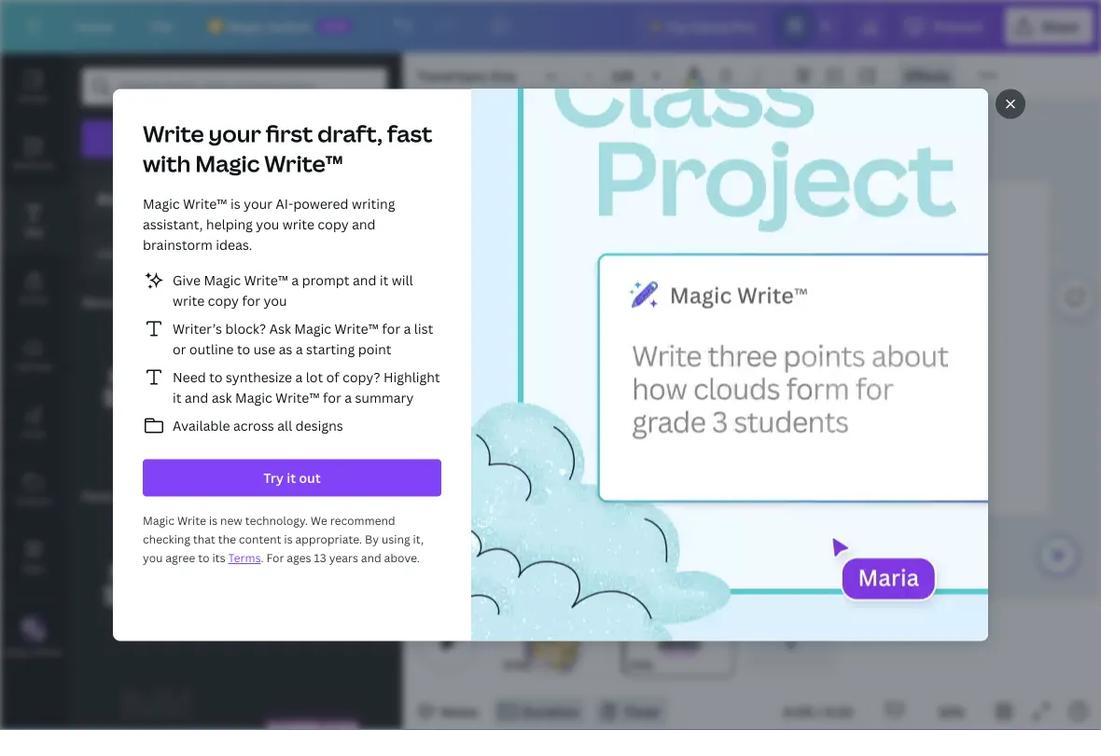 Task type: locate. For each thing, give the bounding box(es) containing it.
it,
[[413, 532, 424, 547]]

canva
[[690, 17, 730, 35]]

2 vertical spatial add
[[97, 246, 119, 261]]

write™ up the point
[[335, 320, 379, 338]]

need
[[173, 369, 206, 386]]

magic inside main menu bar
[[227, 17, 265, 35]]

2 vertical spatial you
[[143, 551, 163, 566]]

for down lot
[[323, 389, 341, 407]]

summary
[[355, 389, 414, 407]]

effects button
[[898, 61, 957, 91]]

your
[[209, 119, 261, 149], [244, 195, 273, 213]]

5.0s up duration button
[[504, 658, 526, 673]]

timer
[[444, 454, 579, 528]]

you up 'ask'
[[264, 292, 287, 310]]

write™ inside writer's block? ask magic write™ for a list or outline to use as a starting point
[[335, 320, 379, 338]]

write down give
[[173, 292, 205, 310]]

to
[[237, 341, 250, 358], [209, 369, 223, 386], [717, 399, 743, 417], [198, 551, 210, 566]]

terms link
[[228, 551, 261, 566]]

add a little bit of body text
[[97, 246, 242, 261]]

and down 'need' on the bottom of page
[[185, 389, 209, 407]]

here to connect
[[661, 399, 842, 417]]

recommend
[[330, 513, 395, 529]]

canva assistant image
[[1047, 545, 1070, 567]]

try it out button
[[143, 460, 441, 497]]

duration
[[523, 703, 579, 721]]

add left the little
[[97, 246, 119, 261]]

0 horizontal spatial of
[[176, 246, 187, 261]]

2 horizontal spatial is
[[284, 532, 293, 547]]

try left canva
[[667, 17, 687, 35]]

0 horizontal spatial try
[[264, 469, 284, 487]]

0 vertical spatial for
[[242, 292, 260, 310]]

2 horizontal spatial for
[[382, 320, 401, 338]]

text
[[24, 226, 43, 238]]

try inside try canva pro button
[[667, 17, 687, 35]]

1 horizontal spatial it
[[287, 469, 296, 487]]

group
[[573, 61, 672, 91], [82, 321, 224, 463], [82, 515, 231, 664], [238, 515, 387, 664], [82, 671, 231, 731], [238, 671, 387, 731]]

of
[[176, 246, 187, 261], [326, 369, 339, 386]]

write up add a subheading
[[143, 119, 204, 149]]

and inside magic write™ is your ai-powered writing assistant, helping you write copy and brainstorm ideas.
[[352, 216, 376, 233]]

a left box on the left top of the page
[[218, 130, 226, 148]]

brand
[[20, 293, 47, 306]]

write for magic write
[[708, 224, 742, 242]]

0 horizontal spatial trimming, end edge slider
[[595, 615, 609, 675]]

is inside magic write™ is your ai-powered writing assistant, helping you write copy and brainstorm ideas.
[[231, 195, 241, 213]]

it left out
[[287, 469, 296, 487]]

try for try canva pro
[[667, 17, 687, 35]]

and left will
[[353, 272, 377, 289]]

signals
[[631, 336, 869, 389]]

1 vertical spatial it
[[173, 389, 182, 407]]

write™ inside need to synthesize a lot of copy? highlight it and ask magic write™ for a summary
[[275, 389, 320, 407]]

1 vertical spatial of
[[326, 369, 339, 386]]

it left will
[[380, 272, 389, 289]]

0 vertical spatial copy
[[318, 216, 349, 233]]

it down 'need' on the bottom of page
[[173, 389, 182, 407]]

notes button
[[411, 697, 486, 727]]

a left subheading
[[132, 188, 141, 210]]

trimming, end edge slider left the "page title" text field
[[595, 615, 609, 675]]

5.0s button left the "page title" text field
[[631, 656, 653, 675]]

1 vertical spatial you
[[264, 292, 287, 310]]

write™
[[264, 148, 343, 179], [183, 195, 227, 213], [244, 272, 288, 289], [335, 320, 379, 338], [275, 389, 320, 407]]

a inside add a subheading button
[[132, 188, 141, 210]]

13
[[314, 551, 326, 566]]

0 horizontal spatial it
[[173, 389, 182, 407]]

0 horizontal spatial trimming, start edge slider
[[497, 615, 510, 675]]

switch
[[268, 17, 310, 35]]

1 horizontal spatial for
[[323, 389, 341, 407]]

a left the little
[[122, 246, 128, 261]]

block?
[[225, 320, 266, 338]]

1 horizontal spatial copy
[[318, 216, 349, 233]]

2 horizontal spatial it
[[380, 272, 389, 289]]

design
[[18, 91, 49, 104]]

to down block?
[[237, 341, 250, 358]]

pro
[[733, 17, 755, 35]]

1 vertical spatial is
[[209, 513, 218, 529]]

its
[[212, 551, 225, 566]]

side panel tab list
[[0, 53, 67, 673]]

and down writing
[[352, 216, 376, 233]]

is left new
[[209, 513, 218, 529]]

magic inside writer's block? ask magic write™ for a list or outline to use as a starting point
[[294, 320, 331, 338]]

0 vertical spatial is
[[231, 195, 241, 213]]

trimming, start edge slider left the "page title" text field
[[623, 615, 640, 675]]

0 vertical spatial add
[[189, 130, 215, 148]]

is for your
[[231, 195, 241, 213]]

write inside magic write is new technology. we recommend checking that the content is appropriate. by using it, you agree to its
[[177, 513, 206, 529]]

ages
[[287, 551, 311, 566]]

5.0s button
[[504, 656, 526, 675], [631, 656, 653, 675]]

magic media
[[5, 646, 62, 659]]

brand button
[[0, 255, 67, 322]]

timer button
[[594, 697, 668, 727]]

1 vertical spatial write
[[173, 292, 205, 310]]

you down checking
[[143, 551, 163, 566]]

1 horizontal spatial is
[[231, 195, 241, 213]]

write up that
[[177, 513, 206, 529]]

write™ up the "helping"
[[183, 195, 227, 213]]

magic media button
[[0, 606, 67, 673]]

a left prompt
[[292, 272, 299, 289]]

2 5.0s from the left
[[631, 658, 653, 673]]

1 vertical spatial add
[[97, 188, 128, 210]]

0 vertical spatial write
[[283, 216, 315, 233]]

0 vertical spatial your
[[209, 119, 261, 149]]

your down "search fonts and combinations" search box
[[209, 119, 261, 149]]

prompt
[[302, 272, 350, 289]]

copy down powered
[[318, 216, 349, 233]]

timer
[[624, 703, 661, 721]]

is up ages
[[284, 532, 293, 547]]

and inside give magic write™ a prompt and it will write copy for you
[[353, 272, 377, 289]]

0 horizontal spatial write
[[173, 292, 205, 310]]

for up block?
[[242, 292, 260, 310]]

years
[[329, 551, 358, 566]]

1 trimming, end edge slider from the left
[[595, 615, 609, 675]]

write inside button
[[708, 224, 742, 242]]

you down ai-
[[256, 216, 279, 233]]

give
[[173, 272, 201, 289]]

text right body
[[221, 246, 242, 261]]

trimming, end edge slider
[[595, 615, 609, 675], [719, 615, 735, 675]]

for
[[266, 551, 284, 566]]

1 horizontal spatial 5.0s
[[631, 658, 653, 673]]

for inside give magic write™ a prompt and it will write copy for you
[[242, 292, 260, 310]]

need to synthesize a lot of copy? highlight it and ask magic write™ for a summary
[[173, 369, 440, 407]]

2 vertical spatial write
[[177, 513, 206, 529]]

5.0s button up duration button
[[504, 656, 526, 675]]

subheading
[[144, 188, 233, 210]]

is up the "helping"
[[231, 195, 241, 213]]

is for new
[[209, 513, 218, 529]]

write down ai-
[[283, 216, 315, 233]]

trimming, end edge slider down hide pages image
[[719, 615, 735, 675]]

home link
[[60, 7, 128, 45]]

1 horizontal spatial write
[[283, 216, 315, 233]]

of right lot
[[326, 369, 339, 386]]

list
[[143, 269, 441, 437]]

0 horizontal spatial 5.0s button
[[504, 656, 526, 675]]

0 horizontal spatial 5.0s
[[504, 658, 526, 673]]

0 horizontal spatial for
[[242, 292, 260, 310]]

1 horizontal spatial of
[[326, 369, 339, 386]]

text left box on the left top of the page
[[229, 130, 254, 148]]

1 vertical spatial your
[[244, 195, 273, 213]]

0 vertical spatial you
[[256, 216, 279, 233]]

it inside give magic write™ a prompt and it will write copy for you
[[380, 272, 389, 289]]

here
[[661, 399, 711, 417]]

a right as
[[296, 341, 303, 358]]

0 horizontal spatial copy
[[208, 292, 239, 310]]

magic switch
[[227, 17, 310, 35]]

2 vertical spatial for
[[323, 389, 341, 407]]

to inside writer's block? ask magic write™ for a list or outline to use as a starting point
[[237, 341, 250, 358]]

00
[[521, 459, 575, 523]]

5.0s left the "page title" text field
[[631, 658, 653, 673]]

magic inside magic write™ is your ai-powered writing assistant, helping you write copy and brainstorm ideas.
[[143, 195, 180, 213]]

add a little bit of body text button
[[82, 231, 387, 276]]

add up with
[[189, 130, 215, 148]]

1 vertical spatial copy
[[208, 292, 239, 310]]

will
[[392, 272, 413, 289]]

text
[[229, 130, 254, 148], [221, 246, 242, 261]]

write™ inside write your first draft, fast with magic write™
[[264, 148, 343, 179]]

2 trimming, end edge slider from the left
[[719, 615, 735, 675]]

text button
[[0, 188, 67, 255]]

try inside try it out "button"
[[264, 469, 284, 487]]

add a text box
[[189, 130, 280, 148]]

1 horizontal spatial try
[[667, 17, 687, 35]]

of right bit on the left top
[[176, 246, 187, 261]]

1 horizontal spatial trimming, start edge slider
[[623, 615, 640, 675]]

of inside add a little bit of body text button
[[176, 246, 187, 261]]

to inside magic write is new technology. we recommend checking that the content is appropriate. by using it, you agree to its
[[198, 551, 210, 566]]

a
[[218, 130, 226, 148], [132, 188, 141, 210], [122, 246, 128, 261], [292, 272, 299, 289], [404, 320, 411, 338], [296, 341, 303, 358], [295, 369, 303, 386], [345, 389, 352, 407]]

your left ai-
[[244, 195, 273, 213]]

0 vertical spatial write
[[143, 119, 204, 149]]

min
[[506, 431, 526, 446]]

1 5.0s from the left
[[504, 658, 526, 673]]

2 vertical spatial it
[[287, 469, 296, 487]]

for up the point
[[382, 320, 401, 338]]

to up ask
[[209, 369, 223, 386]]

add left subheading
[[97, 188, 128, 210]]

as
[[279, 341, 292, 358]]

recently used
[[82, 293, 172, 311]]

uploads button
[[0, 322, 67, 389]]

designs
[[296, 417, 343, 435]]

available across all designs
[[173, 417, 343, 435]]

write™ inside give magic write™ a prompt and it will write copy for you
[[244, 272, 288, 289]]

the
[[218, 532, 236, 547]]

of inside need to synthesize a lot of copy? highlight it and ask magic write™ for a summary
[[326, 369, 339, 386]]

ask
[[269, 320, 291, 338]]

write for magic write is new technology. we recommend checking that the content is appropriate. by using it, you agree to its
[[177, 513, 206, 529]]

your inside write your first draft, fast with magic write™
[[209, 119, 261, 149]]

1 vertical spatial try
[[264, 469, 284, 487]]

to inside need to synthesize a lot of copy? highlight it and ask magic write™ for a summary
[[209, 369, 223, 386]]

it inside "button"
[[287, 469, 296, 487]]

trimming, start edge slider
[[497, 615, 510, 675], [623, 615, 640, 675]]

1 vertical spatial write
[[708, 224, 742, 242]]

you inside give magic write™ a prompt and it will write copy for you
[[264, 292, 287, 310]]

is
[[231, 195, 241, 213], [209, 513, 218, 529], [284, 532, 293, 547]]

bit
[[159, 246, 173, 261]]

1 horizontal spatial 5.0s button
[[631, 656, 653, 675]]

0 vertical spatial it
[[380, 272, 389, 289]]

it inside need to synthesize a lot of copy? highlight it and ask magic write™ for a summary
[[173, 389, 182, 407]]

2 vertical spatial is
[[284, 532, 293, 547]]

write™ down box on the left top of the page
[[264, 148, 343, 179]]

helping
[[206, 216, 253, 233]]

write™ down lot
[[275, 389, 320, 407]]

magic inside button
[[667, 224, 705, 242]]

try left out
[[264, 469, 284, 487]]

checking
[[143, 532, 190, 547]]

copy inside give magic write™ a prompt and it will write copy for you
[[208, 292, 239, 310]]

elements button
[[0, 120, 67, 188]]

1 horizontal spatial trimming, end edge slider
[[719, 615, 735, 675]]

1 5.0s button from the left
[[504, 656, 526, 675]]

to left its
[[198, 551, 210, 566]]

write™ down ideas.
[[244, 272, 288, 289]]

1 vertical spatial for
[[382, 320, 401, 338]]

it
[[380, 272, 389, 289], [173, 389, 182, 407], [287, 469, 296, 487]]

we
[[311, 513, 327, 529]]

list
[[414, 320, 433, 338]]

you inside magic write™ is your ai-powered writing assistant, helping you write copy and brainstorm ideas.
[[256, 216, 279, 233]]

0 vertical spatial try
[[667, 17, 687, 35]]

out
[[299, 469, 321, 487]]

write left the ungroup
[[708, 224, 742, 242]]

0 vertical spatial of
[[176, 246, 187, 261]]

1 min
[[497, 431, 526, 446]]

copy up block?
[[208, 292, 239, 310]]

trimming, start edge slider up duration button
[[497, 615, 510, 675]]

you inside magic write is new technology. we recommend checking that the content is appropriate. by using it, you agree to its
[[143, 551, 163, 566]]

used
[[141, 293, 172, 311]]

first
[[266, 119, 313, 149]]

0 horizontal spatial is
[[209, 513, 218, 529]]



Task type: describe. For each thing, give the bounding box(es) containing it.
magic inside button
[[5, 646, 32, 659]]

.
[[261, 551, 264, 566]]

point
[[358, 341, 391, 358]]

try it out
[[264, 469, 321, 487]]

ask
[[212, 389, 232, 407]]

0:05 / 0:10
[[783, 703, 853, 721]]

hide pages image
[[707, 587, 797, 602]]

content
[[239, 532, 281, 547]]

5.0s for second 5.0s button from the right
[[504, 658, 526, 673]]

your inside magic write™ is your ai-powered writing assistant, helping you write copy and brainstorm ideas.
[[244, 195, 273, 213]]

that
[[193, 532, 215, 547]]

draw button
[[0, 389, 67, 456]]

add for add a text box
[[189, 130, 215, 148]]

00 button
[[518, 454, 579, 528]]

ungroup
[[773, 224, 828, 242]]

write inside give magic write™ a prompt and it will write copy for you
[[173, 292, 205, 310]]

add for add a little bit of body text
[[97, 246, 119, 261]]

a inside add a little bit of body text button
[[122, 246, 128, 261]]

ai-
[[276, 195, 293, 213]]

powered
[[293, 195, 349, 213]]

using
[[382, 532, 410, 547]]

a down copy?
[[345, 389, 352, 407]]

nimble signals
[[631, 284, 869, 389]]

and inside need to synthesize a lot of copy? highlight it and ask magic write™ for a summary
[[185, 389, 209, 407]]

main menu bar
[[0, 0, 1101, 53]]

magic inside need to synthesize a lot of copy? highlight it and ask magic write™ for a summary
[[235, 389, 272, 407]]

for inside need to synthesize a lot of copy? highlight it and ask magic write™ for a summary
[[323, 389, 341, 407]]

magic inside magic write is new technology. we recommend checking that the content is appropriate. by using it, you agree to its
[[143, 513, 175, 529]]

magic inside write your first draft, fast with magic write™
[[195, 148, 260, 179]]

:
[[505, 459, 518, 523]]

and down by at the bottom left of page
[[361, 551, 381, 566]]

apps button
[[0, 524, 67, 591]]

media
[[34, 646, 62, 659]]

write inside magic write™ is your ai-powered writing assistant, helping you write copy and brainstorm ideas.
[[283, 216, 315, 233]]

/
[[816, 703, 822, 721]]

hide image
[[402, 347, 414, 437]]

2 5.0s button from the left
[[631, 656, 653, 675]]

add a text box button
[[82, 120, 387, 158]]

terms
[[228, 551, 261, 566]]

synthesize
[[226, 369, 292, 386]]

apps
[[22, 562, 45, 574]]

effects
[[905, 67, 950, 84]]

1
[[497, 431, 503, 446]]

recently
[[82, 293, 138, 311]]

connect
[[749, 399, 842, 417]]

copy inside magic write™ is your ai-powered writing assistant, helping you write copy and brainstorm ideas.
[[318, 216, 349, 233]]

0:05
[[783, 703, 813, 721]]

combinations
[[114, 487, 201, 505]]

to right here
[[717, 399, 743, 417]]

writer's
[[173, 320, 222, 338]]

list containing give magic write™ a prompt and it will write copy for you
[[143, 269, 441, 437]]

projects
[[15, 495, 52, 507]]

writer's block? ask magic write™ for a list or outline to use as a starting point
[[173, 320, 433, 358]]

terms . for ages 13 years and above.
[[228, 551, 420, 566]]

trimming, end edge slider for 1st trimming, start edge slider from the right
[[719, 615, 735, 675]]

05 : 00
[[447, 459, 575, 523]]

elements
[[12, 159, 55, 171]]

a left lot
[[295, 369, 303, 386]]

a inside the add a text box button
[[218, 130, 226, 148]]

magic write™ is your ai-powered writing assistant, helping you write copy and brainstorm ideas.
[[143, 195, 395, 254]]

ungroup button
[[765, 218, 836, 248]]

05
[[447, 459, 501, 523]]

add a subheading
[[97, 188, 233, 210]]

technology.
[[245, 513, 308, 529]]

projects button
[[0, 456, 67, 524]]

all
[[277, 417, 292, 435]]

available
[[173, 417, 230, 435]]

trimming, end edge slider for first trimming, start edge slider from left
[[595, 615, 609, 675]]

1 trimming, start edge slider from the left
[[497, 615, 510, 675]]

magic write is new technology. we recommend checking that the content is appropriate. by using it, you agree to its
[[143, 513, 424, 566]]

05 button
[[444, 454, 505, 528]]

a left list
[[404, 320, 411, 338]]

magic inside give magic write™ a prompt and it will write copy for you
[[204, 272, 241, 289]]

box
[[257, 130, 280, 148]]

try canva pro
[[667, 17, 755, 35]]

copy?
[[343, 369, 380, 386]]

1 vertical spatial text
[[221, 246, 242, 261]]

or
[[173, 341, 186, 358]]

Search fonts and combinations search field
[[119, 69, 350, 105]]

add a subheading button
[[82, 175, 387, 224]]

little
[[131, 246, 156, 261]]

for inside writer's block? ask magic write™ for a list or outline to use as a starting point
[[382, 320, 401, 338]]

starting
[[306, 341, 355, 358]]

write™ inside magic write™ is your ai-powered writing assistant, helping you write copy and brainstorm ideas.
[[183, 195, 227, 213]]

try canva pro button
[[635, 7, 769, 45]]

0 vertical spatial text
[[229, 130, 254, 148]]

by
[[365, 532, 379, 547]]

home
[[75, 17, 113, 35]]

try for try it out
[[264, 469, 284, 487]]

write inside write your first draft, fast with magic write™
[[143, 119, 204, 149]]

2 trimming, start edge slider from the left
[[623, 615, 640, 675]]

assistant,
[[143, 216, 203, 233]]

0:10
[[825, 703, 853, 721]]

timer containing 05
[[444, 454, 579, 528]]

fast
[[387, 119, 433, 149]]

5.0s for 2nd 5.0s button from the left
[[631, 658, 653, 673]]

above.
[[384, 551, 420, 566]]

new
[[220, 513, 242, 529]]

notes
[[441, 703, 478, 721]]

highlight
[[384, 369, 440, 386]]

a inside give magic write™ a prompt and it will write copy for you
[[292, 272, 299, 289]]

draft,
[[318, 119, 383, 149]]

Page title text field
[[661, 656, 669, 675]]

across
[[233, 417, 274, 435]]

use
[[253, 341, 276, 358]]

add for add a subheading
[[97, 188, 128, 210]]

lot
[[306, 369, 323, 386]]



Task type: vqa. For each thing, say whether or not it's contained in the screenshot.
the middle for
yes



